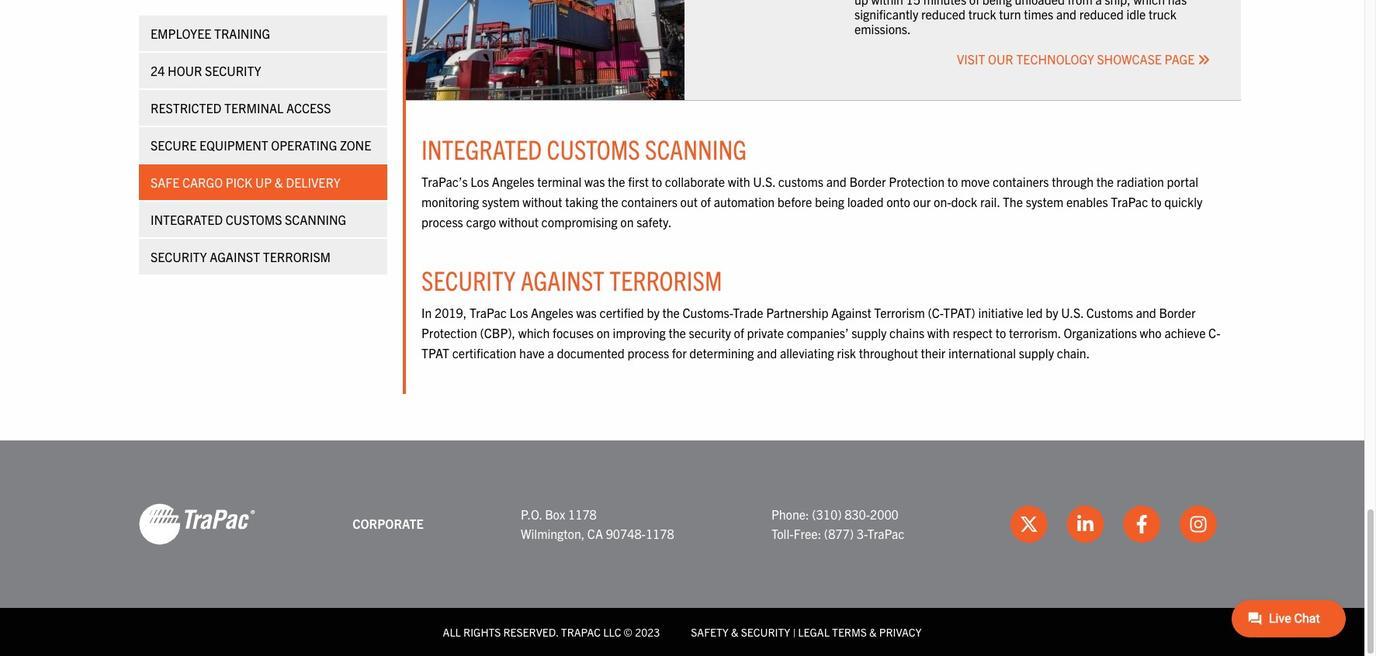 Task type: describe. For each thing, give the bounding box(es) containing it.
through
[[1052, 174, 1094, 190]]

visit our technology showcase page
[[958, 51, 1198, 66]]

training
[[214, 26, 270, 41]]

trapac's los angeles terminal was the first to collaborate with u.s. customs and border protection to move containers through the radiation portal monitoring system without taking the containers out of automation before being loaded onto our on-dock rail. the system enables trapac to quickly process cargo without compromising on safety.
[[422, 174, 1203, 230]]

the up for
[[669, 325, 686, 341]]

0 vertical spatial customs
[[547, 132, 640, 166]]

1 horizontal spatial &
[[731, 626, 739, 640]]

customs inside integrated customs scanning link
[[226, 212, 282, 228]]

customs
[[779, 174, 824, 190]]

2023
[[635, 626, 660, 640]]

throughout
[[859, 345, 919, 361]]

rail.
[[981, 194, 1000, 210]]

p.o. box 1178 wilmington, ca 90748-1178
[[521, 507, 675, 542]]

onto
[[887, 194, 911, 210]]

process inside in 2019, trapac los angeles was certified by the customs-trade partnership against terrorism (c-tpat) initiative led by u.s. customs and border protection (cbp), which focuses on improving the security of private companies' supply chains with respect to terrorism. organizations who achieve c- tpat certification have a documented process for determining and alleviating risk throughout their international supply chain.
[[628, 345, 670, 361]]

trapac inside phone: (310) 830-2000 toll-free: (877) 3-trapac
[[868, 527, 905, 542]]

page
[[1165, 51, 1195, 66]]

0 horizontal spatial supply
[[852, 325, 887, 341]]

international
[[949, 345, 1017, 361]]

to inside in 2019, trapac los angeles was certified by the customs-trade partnership against terrorism (c-tpat) initiative led by u.s. customs and border protection (cbp), which focuses on improving the security of private companies' supply chains with respect to terrorism. organizations who achieve c- tpat certification have a documented process for determining and alleviating risk throughout their international supply chain.
[[996, 325, 1007, 341]]

trade
[[733, 305, 764, 321]]

enables
[[1067, 194, 1109, 210]]

border inside trapac's los angeles terminal was the first to collaborate with u.s. customs and border protection to move containers through the radiation portal monitoring system without taking the containers out of automation before being loaded onto our on-dock rail. the system enables trapac to quickly process cargo without compromising on safety.
[[850, 174, 887, 190]]

of inside in 2019, trapac los angeles was certified by the customs-trade partnership against terrorism (c-tpat) initiative led by u.s. customs and border protection (cbp), which focuses on improving the security of private companies' supply chains with respect to terrorism. organizations who achieve c- tpat certification have a documented process for determining and alleviating risk throughout their international supply chain.
[[734, 325, 745, 341]]

our
[[989, 51, 1014, 66]]

safety & security | legal terms & privacy
[[691, 626, 922, 640]]

on inside in 2019, trapac los angeles was certified by the customs-trade partnership against terrorism (c-tpat) initiative led by u.s. customs and border protection (cbp), which focuses on improving the security of private companies' supply chains with respect to terrorism. organizations who achieve c- tpat certification have a documented process for determining and alleviating risk throughout their international supply chain.
[[597, 325, 610, 341]]

u.s. inside in 2019, trapac los angeles was certified by the customs-trade partnership against terrorism (c-tpat) initiative led by u.s. customs and border protection (cbp), which focuses on improving the security of private companies' supply chains with respect to terrorism. organizations who achieve c- tpat certification have a documented process for determining and alleviating risk throughout their international supply chain.
[[1062, 305, 1084, 321]]

the up enables on the top right
[[1097, 174, 1114, 190]]

legal
[[799, 626, 830, 640]]

portal
[[1168, 174, 1199, 190]]

chains
[[890, 325, 925, 341]]

box
[[545, 507, 566, 522]]

phone:
[[772, 507, 810, 522]]

safe cargo pick up & delivery link
[[139, 165, 388, 200]]

1 vertical spatial 1178
[[646, 527, 675, 542]]

our
[[914, 194, 931, 210]]

0 vertical spatial 1178
[[568, 507, 597, 522]]

risk
[[837, 345, 857, 361]]

(cbp),
[[480, 325, 516, 341]]

before
[[778, 194, 812, 210]]

collaborate
[[665, 174, 725, 190]]

2019,
[[435, 305, 467, 321]]

the left first
[[608, 174, 625, 190]]

led
[[1027, 305, 1043, 321]]

0 horizontal spatial integrated customs scanning
[[151, 212, 347, 228]]

security inside security against terrorism link
[[151, 249, 207, 265]]

integrated inside integrated customs scanning link
[[151, 212, 223, 228]]

on-
[[934, 194, 952, 210]]

free:
[[794, 527, 822, 542]]

was inside trapac's los angeles terminal was the first to collaborate with u.s. customs and border protection to move containers through the radiation portal monitoring system without taking the containers out of automation before being loaded onto our on-dock rail. the system enables trapac to quickly process cargo without compromising on safety.
[[585, 174, 605, 190]]

u.s. inside trapac's los angeles terminal was the first to collaborate with u.s. customs and border protection to move containers through the radiation portal monitoring system without taking the containers out of automation before being loaded onto our on-dock rail. the system enables trapac to quickly process cargo without compromising on safety.
[[753, 174, 776, 190]]

the left customs-
[[663, 305, 680, 321]]

their
[[921, 345, 946, 361]]

0 vertical spatial without
[[523, 194, 563, 210]]

security
[[689, 325, 731, 341]]

alleviating
[[780, 345, 835, 361]]

reserved.
[[504, 626, 559, 640]]

1 vertical spatial scanning
[[285, 212, 347, 228]]

0 vertical spatial integrated customs scanning
[[422, 132, 747, 166]]

with inside in 2019, trapac los angeles was certified by the customs-trade partnership against terrorism (c-tpat) initiative led by u.s. customs and border protection (cbp), which focuses on improving the security of private companies' supply chains with respect to terrorism. organizations who achieve c- tpat certification have a documented process for determining and alleviating risk throughout their international supply chain.
[[928, 325, 950, 341]]

trapac's
[[422, 174, 468, 190]]

equipment
[[199, 137, 268, 153]]

quickly
[[1165, 194, 1203, 210]]

3-
[[857, 527, 868, 542]]

wilmington,
[[521, 527, 585, 542]]

0 horizontal spatial &
[[275, 175, 283, 190]]

1 vertical spatial without
[[499, 214, 539, 230]]

(c-
[[928, 305, 944, 321]]

private
[[747, 325, 784, 341]]

830-
[[845, 507, 871, 522]]

2 by from the left
[[1046, 305, 1059, 321]]

24 hour security link
[[139, 53, 388, 89]]

was inside in 2019, trapac los angeles was certified by the customs-trade partnership against terrorism (c-tpat) initiative led by u.s. customs and border protection (cbp), which focuses on improving the security of private companies' supply chains with respect to terrorism. organizations who achieve c- tpat certification have a documented process for determining and alleviating risk throughout their international supply chain.
[[577, 305, 597, 321]]

llc
[[604, 626, 622, 640]]

legal terms & privacy link
[[799, 626, 922, 640]]

2 system from the left
[[1026, 194, 1064, 210]]

zone
[[340, 137, 371, 153]]

trapac inside trapac's los angeles terminal was the first to collaborate with u.s. customs and border protection to move containers through the radiation portal monitoring system without taking the containers out of automation before being loaded onto our on-dock rail. the system enables trapac to quickly process cargo without compromising on safety.
[[1112, 194, 1149, 210]]

los inside in 2019, trapac los angeles was certified by the customs-trade partnership against terrorism (c-tpat) initiative led by u.s. customs and border protection (cbp), which focuses on improving the security of private companies' supply chains with respect to terrorism. organizations who achieve c- tpat certification have a documented process for determining and alleviating risk throughout their international supply chain.
[[510, 305, 528, 321]]

for
[[672, 345, 687, 361]]

terrorism inside security against terrorism link
[[263, 249, 331, 265]]

corporate
[[353, 517, 424, 532]]

to right first
[[652, 174, 663, 190]]

to down radiation
[[1152, 194, 1162, 210]]

improving
[[613, 325, 666, 341]]

and inside trapac's los angeles terminal was the first to collaborate with u.s. customs and border protection to move containers through the radiation portal monitoring system without taking the containers out of automation before being loaded onto our on-dock rail. the system enables trapac to quickly process cargo without compromising on safety.
[[827, 174, 847, 190]]

tpat)
[[944, 305, 976, 321]]

integrated customs scanning link
[[139, 202, 388, 238]]

1 horizontal spatial security against terrorism
[[422, 263, 723, 297]]

monitoring
[[422, 194, 479, 210]]

0 horizontal spatial containers
[[622, 194, 678, 210]]

being
[[815, 194, 845, 210]]

trapac
[[561, 626, 601, 640]]

organizations
[[1064, 325, 1138, 341]]

angeles inside trapac's los angeles terminal was the first to collaborate with u.s. customs and border protection to move containers through the radiation portal monitoring system without taking the containers out of automation before being loaded onto our on-dock rail. the system enables trapac to quickly process cargo without compromising on safety.
[[492, 174, 535, 190]]

a
[[548, 345, 554, 361]]

footer containing p.o. box 1178
[[0, 441, 1365, 657]]

tpat
[[422, 345, 450, 361]]

protection inside trapac's los angeles terminal was the first to collaborate with u.s. customs and border protection to move containers through the radiation portal monitoring system without taking the containers out of automation before being loaded onto our on-dock rail. the system enables trapac to quickly process cargo without compromising on safety.
[[889, 174, 945, 190]]

toll-
[[772, 527, 794, 542]]

certification
[[453, 345, 517, 361]]

in
[[422, 305, 432, 321]]

respect
[[953, 325, 993, 341]]

have
[[520, 345, 545, 361]]

2 vertical spatial and
[[757, 345, 778, 361]]

focuses
[[553, 325, 594, 341]]



Task type: vqa. For each thing, say whether or not it's contained in the screenshot.
bottom adds
no



Task type: locate. For each thing, give the bounding box(es) containing it.
2 horizontal spatial against
[[832, 305, 872, 321]]

1 horizontal spatial against
[[521, 263, 605, 297]]

0 vertical spatial u.s.
[[753, 174, 776, 190]]

2 vertical spatial customs
[[1087, 305, 1134, 321]]

0 vertical spatial with
[[728, 174, 751, 190]]

access
[[287, 100, 331, 116]]

border up achieve
[[1160, 305, 1196, 321]]

2 horizontal spatial trapac
[[1112, 194, 1149, 210]]

2 horizontal spatial &
[[870, 626, 877, 640]]

was up focuses
[[577, 305, 597, 321]]

containers up the
[[993, 174, 1050, 190]]

terrorism.
[[1010, 325, 1061, 341]]

to down initiative
[[996, 325, 1007, 341]]

1 system from the left
[[482, 194, 520, 210]]

0 vertical spatial trapac
[[1112, 194, 1149, 210]]

(310)
[[812, 507, 842, 522]]

1 horizontal spatial on
[[621, 214, 634, 230]]

ca
[[588, 527, 603, 542]]

customs
[[547, 132, 640, 166], [226, 212, 282, 228], [1087, 305, 1134, 321]]

scanning up collaborate
[[645, 132, 747, 166]]

0 vertical spatial and
[[827, 174, 847, 190]]

0 horizontal spatial los
[[471, 174, 489, 190]]

angeles up which
[[531, 305, 574, 321]]

protection inside in 2019, trapac los angeles was certified by the customs-trade partnership against terrorism (c-tpat) initiative led by u.s. customs and border protection (cbp), which focuses on improving the security of private companies' supply chains with respect to terrorism. organizations who achieve c- tpat certification have a documented process for determining and alleviating risk throughout their international supply chain.
[[422, 325, 477, 341]]

terrorism inside in 2019, trapac los angeles was certified by the customs-trade partnership against terrorism (c-tpat) initiative led by u.s. customs and border protection (cbp), which focuses on improving the security of private companies' supply chains with respect to terrorism. organizations who achieve c- tpat certification have a documented process for determining and alleviating risk throughout their international supply chain.
[[875, 305, 926, 321]]

1 horizontal spatial system
[[1026, 194, 1064, 210]]

process down monitoring
[[422, 214, 463, 230]]

angeles
[[492, 174, 535, 190], [531, 305, 574, 321]]

0 horizontal spatial 1178
[[568, 507, 597, 522]]

1 horizontal spatial 1178
[[646, 527, 675, 542]]

u.s. up automation
[[753, 174, 776, 190]]

cargo
[[182, 175, 223, 190]]

security left |
[[741, 626, 791, 640]]

trapac down radiation
[[1112, 194, 1149, 210]]

containers up safety.
[[622, 194, 678, 210]]

security inside 24 hour security link
[[205, 63, 261, 78]]

was up taking
[[585, 174, 605, 190]]

scanning down delivery
[[285, 212, 347, 228]]

against up companies' at the right of the page
[[832, 305, 872, 321]]

1 horizontal spatial terrorism
[[610, 263, 723, 297]]

customs up organizations
[[1087, 305, 1134, 321]]

employee training
[[151, 26, 270, 41]]

taking
[[565, 194, 598, 210]]

on left safety.
[[621, 214, 634, 230]]

trapac inside in 2019, trapac los angeles was certified by the customs-trade partnership against terrorism (c-tpat) initiative led by u.s. customs and border protection (cbp), which focuses on improving the security of private companies' supply chains with respect to terrorism. organizations who achieve c- tpat certification have a documented process for determining and alleviating risk throughout their international supply chain.
[[470, 305, 507, 321]]

0 horizontal spatial against
[[210, 249, 260, 265]]

angeles inside in 2019, trapac los angeles was certified by the customs-trade partnership against terrorism (c-tpat) initiative led by u.s. customs and border protection (cbp), which focuses on improving the security of private companies' supply chains with respect to terrorism. organizations who achieve c- tpat certification have a documented process for determining and alleviating risk throughout their international supply chain.
[[531, 305, 574, 321]]

1178 right 'ca'
[[646, 527, 675, 542]]

on inside trapac's los angeles terminal was the first to collaborate with u.s. customs and border protection to move containers through the radiation portal monitoring system without taking the containers out of automation before being loaded onto our on-dock rail. the system enables trapac to quickly process cargo without compromising on safety.
[[621, 214, 634, 230]]

2 vertical spatial trapac
[[868, 527, 905, 542]]

1 vertical spatial u.s.
[[1062, 305, 1084, 321]]

visit our technology showcase page link
[[958, 51, 1211, 66]]

secure equipment operating zone link
[[139, 127, 388, 163]]

secure
[[151, 137, 197, 153]]

0 horizontal spatial system
[[482, 194, 520, 210]]

1 horizontal spatial and
[[827, 174, 847, 190]]

showcase
[[1098, 51, 1162, 66]]

1 horizontal spatial by
[[1046, 305, 1059, 321]]

security against terrorism down integrated customs scanning link
[[151, 249, 331, 265]]

trapac
[[1112, 194, 1149, 210], [470, 305, 507, 321], [868, 527, 905, 542]]

process down 'improving'
[[628, 345, 670, 361]]

0 horizontal spatial security against terrorism
[[151, 249, 331, 265]]

1 horizontal spatial border
[[1160, 305, 1196, 321]]

0 vertical spatial protection
[[889, 174, 945, 190]]

1 vertical spatial containers
[[622, 194, 678, 210]]

2 horizontal spatial customs
[[1087, 305, 1134, 321]]

scanning
[[645, 132, 747, 166], [285, 212, 347, 228]]

1 horizontal spatial containers
[[993, 174, 1050, 190]]

customs down safe cargo pick up & delivery
[[226, 212, 282, 228]]

employee
[[151, 26, 211, 41]]

of right the 'out'
[[701, 194, 711, 210]]

corporate image
[[139, 503, 255, 547]]

and up who
[[1137, 305, 1157, 321]]

1 horizontal spatial integrated
[[422, 132, 542, 166]]

by up 'improving'
[[647, 305, 660, 321]]

0 vertical spatial angeles
[[492, 174, 535, 190]]

initiative
[[979, 305, 1024, 321]]

1 horizontal spatial customs
[[547, 132, 640, 166]]

0 vertical spatial was
[[585, 174, 605, 190]]

1 vertical spatial integrated customs scanning
[[151, 212, 347, 228]]

0 horizontal spatial by
[[647, 305, 660, 321]]

integrated customs scanning
[[422, 132, 747, 166], [151, 212, 347, 228]]

partnership
[[767, 305, 829, 321]]

1 horizontal spatial supply
[[1019, 345, 1055, 361]]

secure equipment operating zone
[[151, 137, 371, 153]]

1 horizontal spatial u.s.
[[1062, 305, 1084, 321]]

1 vertical spatial border
[[1160, 305, 1196, 321]]

against down integrated customs scanning link
[[210, 249, 260, 265]]

1 vertical spatial customs
[[226, 212, 282, 228]]

1 vertical spatial los
[[510, 305, 528, 321]]

supply
[[852, 325, 887, 341], [1019, 345, 1055, 361]]

0 vertical spatial scanning
[[645, 132, 747, 166]]

up
[[255, 175, 272, 190]]

with down (c-
[[928, 325, 950, 341]]

chain.
[[1057, 345, 1090, 361]]

determining
[[690, 345, 754, 361]]

of down the trade
[[734, 325, 745, 341]]

radiation
[[1117, 174, 1165, 190]]

0 horizontal spatial trapac
[[470, 305, 507, 321]]

integrated customs scanning down safe cargo pick up & delivery
[[151, 212, 347, 228]]

c-
[[1209, 325, 1221, 341]]

los up which
[[510, 305, 528, 321]]

integrated down cargo
[[151, 212, 223, 228]]

customs inside in 2019, trapac los angeles was certified by the customs-trade partnership against terrorism (c-tpat) initiative led by u.s. customs and border protection (cbp), which focuses on improving the security of private companies' supply chains with respect to terrorism. organizations who achieve c- tpat certification have a documented process for determining and alleviating risk throughout their international supply chain.
[[1087, 305, 1134, 321]]

1 vertical spatial on
[[597, 325, 610, 341]]

privacy
[[880, 626, 922, 640]]

to up on-
[[948, 174, 959, 190]]

system up cargo
[[482, 194, 520, 210]]

0 horizontal spatial terrorism
[[263, 249, 331, 265]]

on up documented
[[597, 325, 610, 341]]

1 vertical spatial and
[[1137, 305, 1157, 321]]

border up loaded
[[850, 174, 887, 190]]

0 horizontal spatial on
[[597, 325, 610, 341]]

1 vertical spatial with
[[928, 325, 950, 341]]

certified
[[600, 305, 644, 321]]

and
[[827, 174, 847, 190], [1137, 305, 1157, 321], [757, 345, 778, 361]]

phone: (310) 830-2000 toll-free: (877) 3-trapac
[[772, 507, 905, 542]]

0 horizontal spatial customs
[[226, 212, 282, 228]]

supply down terrorism.
[[1019, 345, 1055, 361]]

terrorism down integrated customs scanning link
[[263, 249, 331, 265]]

without down terminal in the left of the page
[[523, 194, 563, 210]]

1 vertical spatial angeles
[[531, 305, 574, 321]]

0 vertical spatial integrated
[[422, 132, 542, 166]]

0 vertical spatial containers
[[993, 174, 1050, 190]]

hour
[[168, 63, 202, 78]]

0 horizontal spatial border
[[850, 174, 887, 190]]

automation
[[714, 194, 775, 210]]

los
[[471, 174, 489, 190], [510, 305, 528, 321]]

90748-
[[606, 527, 646, 542]]

1 vertical spatial integrated
[[151, 212, 223, 228]]

employee training link
[[139, 16, 388, 51]]

0 horizontal spatial of
[[701, 194, 711, 210]]

0 horizontal spatial u.s.
[[753, 174, 776, 190]]

& right safety
[[731, 626, 739, 640]]

customs up terminal in the left of the page
[[547, 132, 640, 166]]

loaded
[[848, 194, 884, 210]]

integrated customs scanning up terminal in the left of the page
[[422, 132, 747, 166]]

& right up
[[275, 175, 283, 190]]

0 horizontal spatial scanning
[[285, 212, 347, 228]]

1 vertical spatial of
[[734, 325, 745, 341]]

first
[[628, 174, 649, 190]]

border
[[850, 174, 887, 190], [1160, 305, 1196, 321]]

operating
[[271, 137, 337, 153]]

terrorism
[[263, 249, 331, 265], [610, 263, 723, 297], [875, 305, 926, 321]]

0 vertical spatial on
[[621, 214, 634, 230]]

los inside trapac's los angeles terminal was the first to collaborate with u.s. customs and border protection to move containers through the radiation portal monitoring system without taking the containers out of automation before being loaded onto our on-dock rail. the system enables trapac to quickly process cargo without compromising on safety.
[[471, 174, 489, 190]]

the right taking
[[601, 194, 619, 210]]

all
[[443, 626, 461, 640]]

1 horizontal spatial trapac
[[868, 527, 905, 542]]

security down safe
[[151, 249, 207, 265]]

to
[[652, 174, 663, 190], [948, 174, 959, 190], [1152, 194, 1162, 210], [996, 325, 1007, 341]]

system right the
[[1026, 194, 1064, 210]]

safety
[[691, 626, 729, 640]]

1 horizontal spatial process
[[628, 345, 670, 361]]

1 horizontal spatial integrated customs scanning
[[422, 132, 747, 166]]

by right led
[[1046, 305, 1059, 321]]

containers
[[993, 174, 1050, 190], [622, 194, 678, 210]]

0 vertical spatial of
[[701, 194, 711, 210]]

2000
[[871, 507, 899, 522]]

solid image
[[1198, 53, 1211, 66]]

0 vertical spatial los
[[471, 174, 489, 190]]

p.o.
[[521, 507, 542, 522]]

footer
[[0, 441, 1365, 657]]

1178 up 'ca'
[[568, 507, 597, 522]]

of inside trapac's los angeles terminal was the first to collaborate with u.s. customs and border protection to move containers through the radiation portal monitoring system without taking the containers out of automation before being loaded onto our on-dock rail. the system enables trapac to quickly process cargo without compromising on safety.
[[701, 194, 711, 210]]

2 horizontal spatial and
[[1137, 305, 1157, 321]]

protection down 2019,
[[422, 325, 477, 341]]

angeles left terminal in the left of the page
[[492, 174, 535, 190]]

by
[[647, 305, 660, 321], [1046, 305, 1059, 321]]

1 horizontal spatial scanning
[[645, 132, 747, 166]]

terrorism up customs-
[[610, 263, 723, 297]]

and up being
[[827, 174, 847, 190]]

visit
[[958, 51, 986, 66]]

border inside in 2019, trapac los angeles was certified by the customs-trade partnership against terrorism (c-tpat) initiative led by u.s. customs and border protection (cbp), which focuses on improving the security of private companies' supply chains with respect to terrorism. organizations who achieve c- tpat certification have a documented process for determining and alleviating risk throughout their international supply chain.
[[1160, 305, 1196, 321]]

supply up throughout at right bottom
[[852, 325, 887, 341]]

1 horizontal spatial protection
[[889, 174, 945, 190]]

the
[[608, 174, 625, 190], [1097, 174, 1114, 190], [601, 194, 619, 210], [663, 305, 680, 321], [669, 325, 686, 341]]

without right cargo
[[499, 214, 539, 230]]

1 vertical spatial trapac
[[470, 305, 507, 321]]

terminal
[[538, 174, 582, 190]]

against inside in 2019, trapac los angeles was certified by the customs-trade partnership against terrorism (c-tpat) initiative led by u.s. customs and border protection (cbp), which focuses on improving the security of private companies' supply chains with respect to terrorism. organizations who achieve c- tpat certification have a documented process for determining and alleviating risk throughout their international supply chain.
[[832, 305, 872, 321]]

documented
[[557, 345, 625, 361]]

los right trapac's
[[471, 174, 489, 190]]

delivery
[[286, 175, 341, 190]]

pick
[[226, 175, 253, 190]]

1 horizontal spatial los
[[510, 305, 528, 321]]

24
[[151, 63, 165, 78]]

terrorism up chains
[[875, 305, 926, 321]]

and down "private"
[[757, 345, 778, 361]]

1 by from the left
[[647, 305, 660, 321]]

0 vertical spatial supply
[[852, 325, 887, 341]]

with inside trapac's los angeles terminal was the first to collaborate with u.s. customs and border protection to move containers through the radiation portal monitoring system without taking the containers out of automation before being loaded onto our on-dock rail. the system enables trapac to quickly process cargo without compromising on safety.
[[728, 174, 751, 190]]

technology
[[1017, 51, 1095, 66]]

1 horizontal spatial of
[[734, 325, 745, 341]]

process inside trapac's los angeles terminal was the first to collaborate with u.s. customs and border protection to move containers through the radiation portal monitoring system without taking the containers out of automation before being loaded onto our on-dock rail. the system enables trapac to quickly process cargo without compromising on safety.
[[422, 214, 463, 230]]

achieve
[[1165, 325, 1206, 341]]

integrated up trapac's
[[422, 132, 542, 166]]

security up 2019,
[[422, 263, 516, 297]]

restricted terminal access
[[151, 100, 331, 116]]

with up automation
[[728, 174, 751, 190]]

security against terrorism up focuses
[[422, 263, 723, 297]]

0 vertical spatial process
[[422, 214, 463, 230]]

which
[[519, 325, 550, 341]]

0 vertical spatial border
[[850, 174, 887, 190]]

& right terms
[[870, 626, 877, 640]]

0 horizontal spatial protection
[[422, 325, 477, 341]]

security up restricted terminal access
[[205, 63, 261, 78]]

0 horizontal spatial integrated
[[151, 212, 223, 228]]

integrated
[[422, 132, 542, 166], [151, 212, 223, 228]]

1 horizontal spatial with
[[928, 325, 950, 341]]

trapac up (cbp),
[[470, 305, 507, 321]]

the
[[1003, 194, 1024, 210]]

safe cargo pick up & delivery
[[151, 175, 341, 190]]

safety.
[[637, 214, 672, 230]]

1 vertical spatial process
[[628, 345, 670, 361]]

was
[[585, 174, 605, 190], [577, 305, 597, 321]]

out
[[681, 194, 698, 210]]

0 horizontal spatial process
[[422, 214, 463, 230]]

2 horizontal spatial terrorism
[[875, 305, 926, 321]]

u.s. up organizations
[[1062, 305, 1084, 321]]

1178
[[568, 507, 597, 522], [646, 527, 675, 542]]

0 horizontal spatial and
[[757, 345, 778, 361]]

against up focuses
[[521, 263, 605, 297]]

trapac down 2000
[[868, 527, 905, 542]]

all rights reserved. trapac llc © 2023
[[443, 626, 660, 640]]

1 vertical spatial supply
[[1019, 345, 1055, 361]]

24 hour security
[[151, 63, 261, 78]]

terminal
[[224, 100, 284, 116]]

protection up our
[[889, 174, 945, 190]]

1 vertical spatial protection
[[422, 325, 477, 341]]

1 vertical spatial was
[[577, 305, 597, 321]]

rights
[[464, 626, 501, 640]]

0 horizontal spatial with
[[728, 174, 751, 190]]

companies'
[[787, 325, 849, 341]]

&
[[275, 175, 283, 190], [731, 626, 739, 640], [870, 626, 877, 640]]

safe
[[151, 175, 180, 190]]



